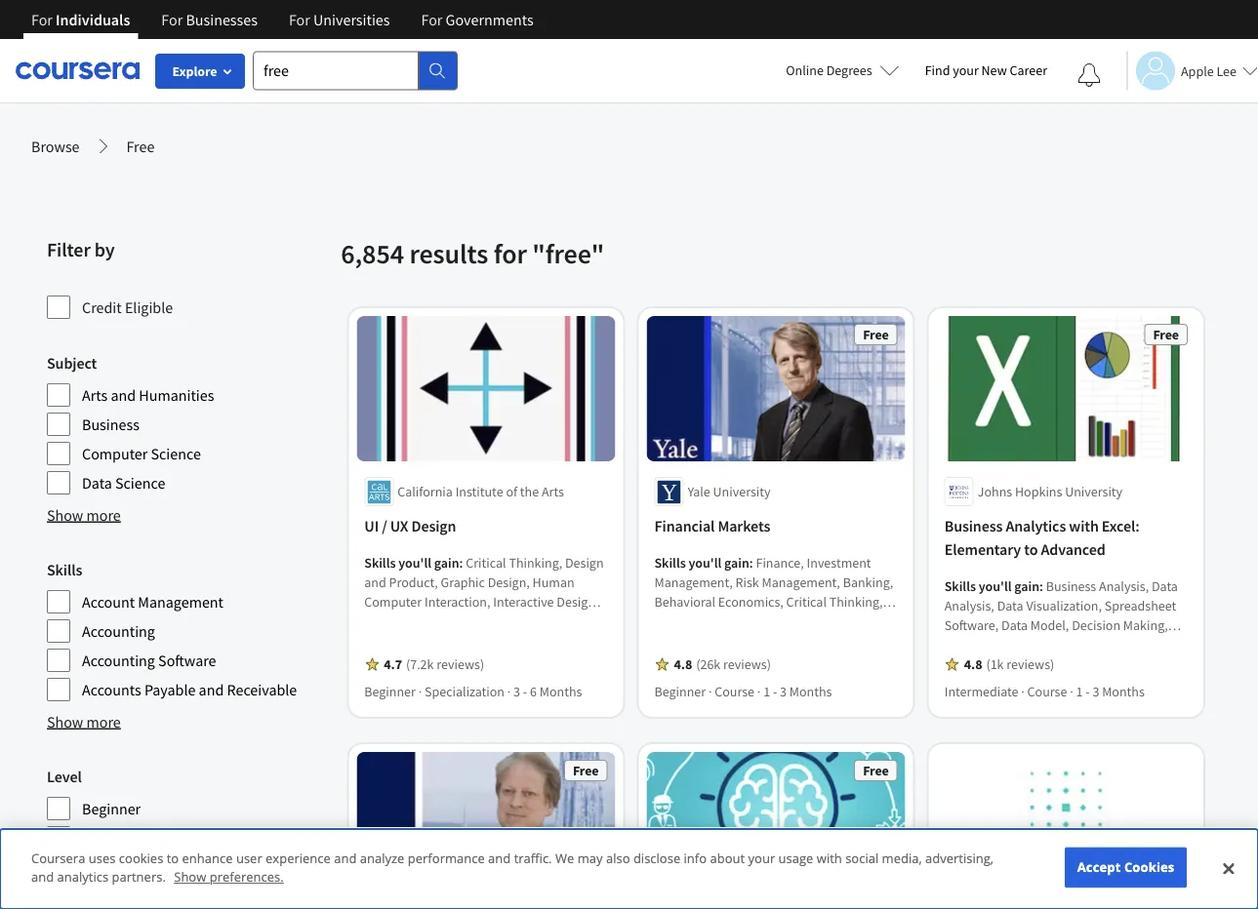 Task type: vqa. For each thing, say whether or not it's contained in the screenshot.
David
no



Task type: describe. For each thing, give the bounding box(es) containing it.
advertising,
[[926, 850, 994, 867]]

experience
[[266, 850, 331, 867]]

johns
[[978, 483, 1013, 501]]

online
[[786, 62, 824, 79]]

financial markets link
[[655, 515, 898, 538]]

career
[[1010, 62, 1048, 79]]

business analytics with excel: elementary to advanced link
[[945, 515, 1188, 562]]

computer
[[82, 444, 148, 464]]

business for business analytics with excel: elementary to advanced
[[945, 517, 1003, 536]]

account management
[[82, 593, 224, 612]]

skills you'll gain : for business analytics with excel: elementary to advanced
[[945, 578, 1046, 596]]

specialization
[[425, 684, 505, 701]]

filter by
[[47, 238, 115, 262]]

and down regulations
[[720, 652, 742, 670]]

: for financial markets
[[750, 555, 753, 572]]

management inside skills group
[[138, 593, 224, 612]]

arts inside subject group
[[82, 386, 108, 405]]

6,854 results for "free"
[[341, 237, 604, 271]]

0 horizontal spatial skills you'll gain :
[[364, 555, 466, 572]]

results
[[409, 237, 488, 271]]

for governments
[[421, 10, 534, 29]]

making, for financial markets
[[706, 613, 751, 631]]

ux
[[390, 517, 408, 536]]

about
[[710, 850, 745, 867]]

1 · from the left
[[419, 684, 422, 701]]

1 for financial markets
[[764, 684, 770, 701]]

(26k
[[696, 656, 721, 674]]

info
[[684, 850, 707, 867]]

disclose
[[633, 850, 681, 867]]

for for universities
[[289, 10, 310, 29]]

4.8 for business analytics with excel: elementary to advanced
[[964, 656, 983, 674]]

your inside coursera uses cookies to enhance user experience and analyze performance and traffic. we may also disclose info about your usage with social media, advertising, and analytics partners.
[[748, 850, 775, 867]]

business for business
[[82, 415, 139, 434]]

software,
[[945, 617, 999, 635]]

for for governments
[[421, 10, 443, 29]]

critical
[[786, 594, 827, 611]]

intermediate for intermediate
[[82, 829, 167, 848]]

to inside coursera uses cookies to enhance user experience and analyze performance and traffic. we may also disclose info about your usage with social media, advertising, and analytics partners.
[[167, 850, 179, 867]]

regulations
[[722, 633, 790, 650]]

and down critical
[[792, 633, 814, 650]]

1 management, from the left
[[655, 574, 733, 592]]

accounts
[[82, 680, 141, 700]]

show for data
[[47, 506, 83, 525]]

for for individuals
[[31, 10, 53, 29]]

accounting for accounting
[[82, 622, 155, 641]]

of
[[506, 483, 517, 501]]

4.7
[[384, 656, 402, 674]]

california institute of the arts
[[398, 483, 564, 501]]

beginner · specialization · 3 - 6 months
[[364, 684, 582, 701]]

for businesses
[[161, 10, 258, 29]]

design
[[412, 517, 456, 536]]

innovation,
[[655, 633, 720, 650]]

subject
[[47, 353, 97, 373]]

hopkins
[[1015, 483, 1063, 501]]

yale university
[[688, 483, 771, 501]]

thinking,
[[830, 594, 883, 611]]

explore button
[[155, 54, 245, 89]]

also
[[606, 850, 630, 867]]

reviews) for business analytics with excel: elementary to advanced
[[1007, 656, 1055, 674]]

eligible
[[125, 298, 173, 317]]

reviews) for financial markets
[[723, 656, 771, 674]]

payable
[[144, 680, 196, 700]]

business analysis, data analysis, data visualization, spreadsheet software, data model, decision making, microsoft excel, process analysis, statistical visualization
[[945, 578, 1178, 674]]

online degrees
[[786, 62, 872, 79]]

: for business analytics with excel: elementary to advanced
[[1040, 578, 1044, 596]]

business for business analysis, data analysis, data visualization, spreadsheet software, data model, decision making, microsoft excel, process analysis, statistical visualization
[[1046, 578, 1097, 596]]

course for analytics
[[1028, 684, 1067, 701]]

4.7 (7.2k reviews)
[[384, 656, 484, 674]]

accounts payable and receivable
[[82, 680, 297, 700]]

1 3 from the left
[[514, 684, 520, 701]]

filter
[[47, 238, 91, 262]]

accounting for accounting software
[[82, 651, 155, 671]]

spreadsheet
[[1105, 598, 1177, 615]]

1 university from the left
[[713, 483, 771, 501]]

economics,
[[718, 594, 784, 611]]

skills up behavioral
[[655, 555, 686, 572]]

preferences.
[[210, 869, 284, 886]]

show more button for accounts
[[47, 711, 121, 734]]

2 management, from the left
[[762, 574, 840, 592]]

model,
[[1031, 617, 1069, 635]]

accept
[[1078, 859, 1121, 877]]

analysis, up spreadsheet
[[1099, 578, 1149, 596]]

universities
[[313, 10, 390, 29]]

johns hopkins university
[[978, 483, 1123, 501]]

skills down /
[[364, 555, 396, 572]]

(7.2k
[[406, 656, 434, 674]]

analyze
[[360, 850, 405, 867]]

analysis, inside the finance, investment management, risk management, banking, behavioral economics, critical thinking, decision making, financial analysis, innovation, regulations and compliance, leadership and management
[[808, 613, 858, 631]]

level
[[47, 767, 82, 787]]

elementary
[[945, 540, 1021, 560]]

the
[[520, 483, 539, 501]]

/
[[382, 517, 387, 536]]

apple lee
[[1181, 62, 1237, 80]]

businesses
[[186, 10, 258, 29]]

investment
[[807, 555, 871, 572]]

analysis, up software,
[[945, 598, 995, 615]]

for
[[494, 237, 527, 271]]

ui
[[364, 517, 379, 536]]

account
[[82, 593, 135, 612]]

partners.
[[112, 869, 166, 886]]

management inside the finance, investment management, risk management, banking, behavioral economics, critical thinking, decision making, financial analysis, innovation, regulations and compliance, leadership and management
[[745, 652, 820, 670]]

yale
[[688, 483, 711, 501]]

and left the traffic.
[[488, 850, 511, 867]]

cookies
[[1125, 859, 1175, 877]]

apple
[[1181, 62, 1214, 80]]

months for financial markets
[[790, 684, 832, 701]]

intermediate · course · 1 - 3 months
[[945, 684, 1145, 701]]

browse link
[[31, 135, 80, 158]]

for individuals
[[31, 10, 130, 29]]

show preferences.
[[174, 869, 284, 886]]

we
[[555, 850, 574, 867]]

credit
[[82, 298, 122, 317]]

gain for business analytics with excel: elementary to advanced
[[1015, 578, 1040, 596]]

show for accounts
[[47, 713, 83, 732]]

usage
[[779, 850, 814, 867]]

individuals
[[56, 10, 130, 29]]

data science
[[82, 473, 165, 493]]



Task type: locate. For each thing, give the bounding box(es) containing it.
2 horizontal spatial skills you'll gain :
[[945, 578, 1046, 596]]

0 horizontal spatial 1
[[764, 684, 770, 701]]

4.8 down innovation,
[[674, 656, 692, 674]]

0 horizontal spatial :
[[459, 555, 463, 572]]

· left 6
[[507, 684, 511, 701]]

ui / ux design link
[[364, 515, 608, 538]]

0 horizontal spatial management
[[138, 593, 224, 612]]

: up visualization, at the bottom right
[[1040, 578, 1044, 596]]

0 vertical spatial advanced
[[1041, 540, 1106, 560]]

skills
[[364, 555, 396, 572], [655, 555, 686, 572], [47, 560, 82, 580], [945, 578, 976, 596]]

advanced up the mixed
[[82, 858, 146, 878]]

months down spreadsheet
[[1102, 684, 1145, 701]]

performance
[[408, 850, 485, 867]]

2 horizontal spatial 3
[[1093, 684, 1100, 701]]

months for business analytics with excel: elementary to advanced
[[1102, 684, 1145, 701]]

show notifications image
[[1078, 63, 1101, 87]]

1 vertical spatial advanced
[[82, 858, 146, 878]]

1 horizontal spatial management,
[[762, 574, 840, 592]]

reviews) down excel,
[[1007, 656, 1055, 674]]

financial up regulations
[[754, 613, 805, 631]]

3 down regulations
[[780, 684, 787, 701]]

1 show more button from the top
[[47, 504, 121, 527]]

1 course from the left
[[715, 684, 755, 701]]

coursera image
[[16, 55, 140, 86]]

0 horizontal spatial management,
[[655, 574, 733, 592]]

decision for financial markets
[[655, 613, 703, 631]]

making, for business analytics with excel: elementary to advanced
[[1124, 617, 1168, 635]]

more for accounts
[[86, 713, 121, 732]]

2 horizontal spatial :
[[1040, 578, 1044, 596]]

2 show more from the top
[[47, 713, 121, 732]]

-
[[523, 684, 527, 701], [773, 684, 777, 701], [1086, 684, 1090, 701]]

enhance
[[182, 850, 233, 867]]

accept cookies
[[1078, 859, 1175, 877]]

1 horizontal spatial 3
[[780, 684, 787, 701]]

1 horizontal spatial decision
[[1072, 617, 1121, 635]]

beginner up uses at the bottom left
[[82, 800, 141, 819]]

· down (26k
[[709, 684, 712, 701]]

for for businesses
[[161, 10, 183, 29]]

you'll for financial markets
[[689, 555, 722, 572]]

show more for accounts payable and receivable
[[47, 713, 121, 732]]

1 vertical spatial intermediate
[[82, 829, 167, 848]]

1 horizontal spatial 1
[[1076, 684, 1083, 701]]

· down the visualization
[[1070, 684, 1074, 701]]

3 · from the left
[[709, 684, 712, 701]]

online degrees button
[[771, 49, 915, 92]]

2 horizontal spatial reviews)
[[1007, 656, 1055, 674]]

you'll for business analytics with excel: elementary to advanced
[[979, 578, 1012, 596]]

beginner inside the level group
[[82, 800, 141, 819]]

2 months from the left
[[790, 684, 832, 701]]

0 horizontal spatial 4.8
[[674, 656, 692, 674]]

1 down regulations
[[764, 684, 770, 701]]

0 vertical spatial with
[[1069, 517, 1099, 536]]

6
[[530, 684, 537, 701]]

reviews) up 'specialization'
[[437, 656, 484, 674]]

2 4.8 from the left
[[964, 656, 983, 674]]

beginner down 4.7
[[364, 684, 416, 701]]

your
[[953, 62, 979, 79], [748, 850, 775, 867]]

science down computer science
[[115, 473, 165, 493]]

- down business analysis, data analysis, data visualization, spreadsheet software, data model, decision making, microsoft excel, process analysis, statistical visualization
[[1086, 684, 1090, 701]]

0 horizontal spatial 3
[[514, 684, 520, 701]]

0 vertical spatial arts
[[82, 386, 108, 405]]

1 vertical spatial more
[[86, 713, 121, 732]]

uses
[[89, 850, 116, 867]]

with left social
[[817, 850, 842, 867]]

1 horizontal spatial university
[[1065, 483, 1123, 501]]

more down data science
[[86, 506, 121, 525]]

course down 4.8 (26k reviews)
[[715, 684, 755, 701]]

4.8 (1k reviews)
[[964, 656, 1055, 674]]

skills you'll gain : down ui / ux design in the bottom left of the page
[[364, 555, 466, 572]]

media,
[[882, 850, 922, 867]]

2 university from the left
[[1065, 483, 1123, 501]]

skills up "account"
[[47, 560, 82, 580]]

2 horizontal spatial gain
[[1015, 578, 1040, 596]]

1 horizontal spatial gain
[[724, 555, 750, 572]]

reviews)
[[437, 656, 484, 674], [723, 656, 771, 674], [1007, 656, 1055, 674]]

0 horizontal spatial financial
[[655, 517, 715, 536]]

decision down visualization, at the bottom right
[[1072, 617, 1121, 635]]

accounting up accounts
[[82, 651, 155, 671]]

· down 4.8 (26k reviews)
[[757, 684, 761, 701]]

1 horizontal spatial making,
[[1124, 617, 1168, 635]]

finance, investment management, risk management, banking, behavioral economics, critical thinking, decision making, financial analysis, innovation, regulations and compliance, leadership and management
[[655, 555, 893, 670]]

accept cookies button
[[1065, 848, 1187, 889]]

business inside subject group
[[82, 415, 139, 434]]

1 horizontal spatial arts
[[542, 483, 564, 501]]

0 horizontal spatial you'll
[[399, 555, 432, 572]]

months right 6
[[540, 684, 582, 701]]

gain down design
[[434, 555, 459, 572]]

1 horizontal spatial with
[[1069, 517, 1099, 536]]

skills inside group
[[47, 560, 82, 580]]

2 reviews) from the left
[[723, 656, 771, 674]]

1 horizontal spatial months
[[790, 684, 832, 701]]

1 vertical spatial accounting
[[82, 651, 155, 671]]

help center image
[[1208, 859, 1231, 883]]

and down coursera
[[31, 869, 54, 886]]

show more button down data science
[[47, 504, 121, 527]]

1 - from the left
[[523, 684, 527, 701]]

decision down behavioral
[[655, 613, 703, 631]]

1 for from the left
[[31, 10, 53, 29]]

california
[[398, 483, 453, 501]]

course down the visualization
[[1028, 684, 1067, 701]]

·
[[419, 684, 422, 701], [507, 684, 511, 701], [709, 684, 712, 701], [757, 684, 761, 701], [1021, 684, 1025, 701], [1070, 684, 1074, 701]]

1 horizontal spatial management
[[745, 652, 820, 670]]

- for ui / ux design
[[523, 684, 527, 701]]

for left governments
[[421, 10, 443, 29]]

making, inside the finance, investment management, risk management, banking, behavioral economics, critical thinking, decision making, financial analysis, innovation, regulations and compliance, leadership and management
[[706, 613, 751, 631]]

skills you'll gain : down elementary
[[945, 578, 1046, 596]]

course
[[715, 684, 755, 701], [1028, 684, 1067, 701]]

2 horizontal spatial -
[[1086, 684, 1090, 701]]

2 horizontal spatial beginner
[[655, 684, 706, 701]]

for left universities
[[289, 10, 310, 29]]

0 vertical spatial show
[[47, 506, 83, 525]]

4.8 down microsoft
[[964, 656, 983, 674]]

analysis,
[[1099, 578, 1149, 596], [945, 598, 995, 615], [808, 613, 858, 631], [1082, 637, 1132, 654]]

1 horizontal spatial to
[[1024, 540, 1038, 560]]

business analytics with excel: elementary to advanced
[[945, 517, 1140, 560]]

making, down economics,
[[706, 613, 751, 631]]

advanced inside the level group
[[82, 858, 146, 878]]

data
[[82, 473, 112, 493], [1152, 578, 1178, 596], [997, 598, 1024, 615], [1002, 617, 1028, 635]]

gain up risk
[[724, 555, 750, 572]]

1 vertical spatial with
[[817, 850, 842, 867]]

3 left 6
[[514, 684, 520, 701]]

3 for financial markets
[[780, 684, 787, 701]]

with inside coursera uses cookies to enhance user experience and analyze performance and traffic. we may also disclose info about your usage with social media, advertising, and analytics partners.
[[817, 850, 842, 867]]

show more button down accounts
[[47, 711, 121, 734]]

you'll down ui / ux design in the bottom left of the page
[[399, 555, 432, 572]]

0 vertical spatial management
[[138, 593, 224, 612]]

0 horizontal spatial university
[[713, 483, 771, 501]]

degrees
[[827, 62, 872, 79]]

1 vertical spatial show
[[47, 713, 83, 732]]

risk
[[736, 574, 759, 592]]

with inside business analytics with excel: elementary to advanced
[[1069, 517, 1099, 536]]

show more down data science
[[47, 506, 121, 525]]

and left analyze at the bottom
[[334, 850, 357, 867]]

2 - from the left
[[773, 684, 777, 701]]

- left 6
[[523, 684, 527, 701]]

your right find
[[953, 62, 979, 79]]

science down humanities
[[151, 444, 201, 464]]

for left individuals
[[31, 10, 53, 29]]

1 horizontal spatial skills you'll gain :
[[655, 555, 756, 572]]

: up risk
[[750, 555, 753, 572]]

0 vertical spatial financial
[[655, 517, 715, 536]]

1 horizontal spatial -
[[773, 684, 777, 701]]

2 accounting from the top
[[82, 651, 155, 671]]

1 horizontal spatial course
[[1028, 684, 1067, 701]]

- down regulations
[[773, 684, 777, 701]]

finance,
[[756, 555, 804, 572]]

1 horizontal spatial 4.8
[[964, 656, 983, 674]]

computer science
[[82, 444, 201, 464]]

compliance,
[[817, 633, 889, 650]]

1 more from the top
[[86, 506, 121, 525]]

making, inside business analysis, data analysis, data visualization, spreadsheet software, data model, decision making, microsoft excel, process analysis, statistical visualization
[[1124, 617, 1168, 635]]

1 horizontal spatial beginner
[[364, 684, 416, 701]]

ui / ux design
[[364, 517, 456, 536]]

2 1 from the left
[[1076, 684, 1083, 701]]

business
[[82, 415, 139, 434], [945, 517, 1003, 536], [1046, 578, 1097, 596]]

0 vertical spatial accounting
[[82, 622, 155, 641]]

banner navigation
[[16, 0, 549, 39]]

0 vertical spatial to
[[1024, 540, 1038, 560]]

beginner down 'leadership'
[[655, 684, 706, 701]]

free
[[126, 137, 155, 156], [863, 326, 889, 344], [1153, 326, 1179, 344], [573, 763, 599, 780], [863, 763, 889, 780]]

financial down yale
[[655, 517, 715, 536]]

1 horizontal spatial intermediate
[[945, 684, 1019, 701]]

decision for business analytics with excel: elementary to advanced
[[1072, 617, 1121, 635]]

1 4.8 from the left
[[674, 656, 692, 674]]

show down data science
[[47, 506, 83, 525]]

you'll down elementary
[[979, 578, 1012, 596]]

markets
[[718, 517, 771, 536]]

0 horizontal spatial with
[[817, 850, 842, 867]]

intermediate
[[945, 684, 1019, 701], [82, 829, 167, 848]]

social
[[846, 850, 879, 867]]

0 horizontal spatial intermediate
[[82, 829, 167, 848]]

3 - from the left
[[1086, 684, 1090, 701]]

to down analytics
[[1024, 540, 1038, 560]]

months down compliance,
[[790, 684, 832, 701]]

level group
[[47, 765, 329, 910]]

2 more from the top
[[86, 713, 121, 732]]

may
[[578, 850, 603, 867]]

and
[[111, 386, 136, 405], [792, 633, 814, 650], [720, 652, 742, 670], [199, 680, 224, 700], [334, 850, 357, 867], [488, 850, 511, 867], [31, 869, 54, 886]]

5 · from the left
[[1021, 684, 1025, 701]]

and down software on the left bottom of page
[[199, 680, 224, 700]]

0 horizontal spatial gain
[[434, 555, 459, 572]]

3 for from the left
[[289, 10, 310, 29]]

more down accounts
[[86, 713, 121, 732]]

more for data
[[86, 506, 121, 525]]

gain
[[434, 555, 459, 572], [724, 555, 750, 572], [1015, 578, 1040, 596]]

beginner for beginner · specialization · 3 - 6 months
[[364, 684, 416, 701]]

0 horizontal spatial your
[[748, 850, 775, 867]]

accounting software
[[82, 651, 216, 671]]

None search field
[[253, 51, 458, 90]]

- for business analytics with excel: elementary to advanced
[[1086, 684, 1090, 701]]

- for financial markets
[[773, 684, 777, 701]]

for left businesses
[[161, 10, 183, 29]]

management down regulations
[[745, 652, 820, 670]]

you'll
[[399, 555, 432, 572], [689, 555, 722, 572], [979, 578, 1012, 596]]

beginner for beginner · course · 1 - 3 months
[[655, 684, 706, 701]]

your right the about
[[748, 850, 775, 867]]

show more for data science
[[47, 506, 121, 525]]

0 vertical spatial more
[[86, 506, 121, 525]]

arts right the
[[542, 483, 564, 501]]

0 horizontal spatial course
[[715, 684, 755, 701]]

business up visualization, at the bottom right
[[1046, 578, 1097, 596]]

: down ui / ux design link at the left bottom
[[459, 555, 463, 572]]

analysis, up compliance,
[[808, 613, 858, 631]]

by
[[94, 238, 115, 262]]

decision inside business analysis, data analysis, data visualization, spreadsheet software, data model, decision making, microsoft excel, process analysis, statistical visualization
[[1072, 617, 1121, 635]]

visualization,
[[1026, 598, 1102, 615]]

2 · from the left
[[507, 684, 511, 701]]

1 vertical spatial show more button
[[47, 711, 121, 734]]

2 course from the left
[[1028, 684, 1067, 701]]

advanced
[[1041, 540, 1106, 560], [82, 858, 146, 878]]

data inside subject group
[[82, 473, 112, 493]]

1 for business analytics with excel: elementary to advanced
[[1076, 684, 1083, 701]]

0 horizontal spatial business
[[82, 415, 139, 434]]

university up the excel:
[[1065, 483, 1123, 501]]

skills you'll gain : down the financial markets on the bottom
[[655, 555, 756, 572]]

2 for from the left
[[161, 10, 183, 29]]

1 show more from the top
[[47, 506, 121, 525]]

1 down process at the right
[[1076, 684, 1083, 701]]

intermediate for intermediate · course · 1 - 3 months
[[945, 684, 1019, 701]]

management, up critical
[[762, 574, 840, 592]]

1 vertical spatial show more
[[47, 713, 121, 732]]

skills group
[[47, 558, 329, 703]]

intermediate down the statistical
[[945, 684, 1019, 701]]

show more down accounts
[[47, 713, 121, 732]]

advanced inside business analytics with excel: elementary to advanced
[[1041, 540, 1106, 560]]

to right cookies
[[167, 850, 179, 867]]

2 horizontal spatial you'll
[[979, 578, 1012, 596]]

reviews) for ui / ux design
[[437, 656, 484, 674]]

intermediate inside the level group
[[82, 829, 167, 848]]

business up the computer
[[82, 415, 139, 434]]

0 vertical spatial business
[[82, 415, 139, 434]]

accounting down "account"
[[82, 622, 155, 641]]

1 horizontal spatial reviews)
[[723, 656, 771, 674]]

1 reviews) from the left
[[437, 656, 484, 674]]

4 for from the left
[[421, 10, 443, 29]]

What do you want to learn? text field
[[253, 51, 419, 90]]

beginner · course · 1 - 3 months
[[655, 684, 832, 701]]

and left humanities
[[111, 386, 136, 405]]

financial inside the finance, investment management, risk management, banking, behavioral economics, critical thinking, decision making, financial analysis, innovation, regulations and compliance, leadership and management
[[754, 613, 805, 631]]

intermediate up cookies
[[82, 829, 167, 848]]

1 horizontal spatial financial
[[754, 613, 805, 631]]

and inside skills group
[[199, 680, 224, 700]]

1 horizontal spatial business
[[945, 517, 1003, 536]]

2 show more button from the top
[[47, 711, 121, 734]]

0 horizontal spatial making,
[[706, 613, 751, 631]]

for universities
[[289, 10, 390, 29]]

advanced down analytics
[[1041, 540, 1106, 560]]

2 vertical spatial business
[[1046, 578, 1097, 596]]

0 horizontal spatial decision
[[655, 613, 703, 631]]

management, up behavioral
[[655, 574, 733, 592]]

leadership
[[655, 652, 718, 670]]

3
[[514, 684, 520, 701], [780, 684, 787, 701], [1093, 684, 1100, 701]]

1 horizontal spatial you'll
[[689, 555, 722, 572]]

0 horizontal spatial beginner
[[82, 800, 141, 819]]

1 horizontal spatial your
[[953, 62, 979, 79]]

mixed
[[82, 887, 120, 907]]

decision inside the finance, investment management, risk management, banking, behavioral economics, critical thinking, decision making, financial analysis, innovation, regulations and compliance, leadership and management
[[655, 613, 703, 631]]

course for markets
[[715, 684, 755, 701]]

cookies
[[119, 850, 163, 867]]

2 vertical spatial show
[[174, 869, 206, 886]]

0 horizontal spatial -
[[523, 684, 527, 701]]

to inside business analytics with excel: elementary to advanced
[[1024, 540, 1038, 560]]

gain for financial markets
[[724, 555, 750, 572]]

management up software on the left bottom of page
[[138, 593, 224, 612]]

lee
[[1217, 62, 1237, 80]]

business inside business analytics with excel: elementary to advanced
[[945, 517, 1003, 536]]

0 vertical spatial show more
[[47, 506, 121, 525]]

you'll down the financial markets on the bottom
[[689, 555, 722, 572]]

0 horizontal spatial months
[[540, 684, 582, 701]]

to
[[1024, 540, 1038, 560], [167, 850, 179, 867]]

1 vertical spatial business
[[945, 517, 1003, 536]]

subject group
[[47, 351, 329, 496]]

months
[[540, 684, 582, 701], [790, 684, 832, 701], [1102, 684, 1145, 701]]

show up level
[[47, 713, 83, 732]]

business inside business analysis, data analysis, data visualization, spreadsheet software, data model, decision making, microsoft excel, process analysis, statistical visualization
[[1046, 578, 1097, 596]]

0 horizontal spatial arts
[[82, 386, 108, 405]]

3 months from the left
[[1102, 684, 1145, 701]]

1 vertical spatial to
[[167, 850, 179, 867]]

4 · from the left
[[757, 684, 761, 701]]

1
[[764, 684, 770, 701], [1076, 684, 1083, 701]]

find your new career
[[925, 62, 1048, 79]]

6 · from the left
[[1070, 684, 1074, 701]]

humanities
[[139, 386, 214, 405]]

1 horizontal spatial advanced
[[1041, 540, 1106, 560]]

0 horizontal spatial reviews)
[[437, 656, 484, 674]]

institute
[[456, 483, 503, 501]]

visualization
[[1003, 656, 1076, 674]]

0 vertical spatial intermediate
[[945, 684, 1019, 701]]

3 down business analysis, data analysis, data visualization, spreadsheet software, data model, decision making, microsoft excel, process analysis, statistical visualization
[[1093, 684, 1100, 701]]

1 vertical spatial your
[[748, 850, 775, 867]]

4.8 for financial markets
[[674, 656, 692, 674]]

university up markets
[[713, 483, 771, 501]]

1 vertical spatial management
[[745, 652, 820, 670]]

with left the excel:
[[1069, 517, 1099, 536]]

2 horizontal spatial business
[[1046, 578, 1097, 596]]

1 accounting from the top
[[82, 622, 155, 641]]

with
[[1069, 517, 1099, 536], [817, 850, 842, 867]]

science for data science
[[115, 473, 165, 493]]

2 horizontal spatial months
[[1102, 684, 1145, 701]]

1 months from the left
[[540, 684, 582, 701]]

3 reviews) from the left
[[1007, 656, 1055, 674]]

4.8
[[674, 656, 692, 674], [964, 656, 983, 674]]

gain up visualization, at the bottom right
[[1015, 578, 1040, 596]]

1 vertical spatial financial
[[754, 613, 805, 631]]

analytics
[[1006, 517, 1066, 536]]

analysis, right process at the right
[[1082, 637, 1132, 654]]

skills up software,
[[945, 578, 976, 596]]

0 vertical spatial show more button
[[47, 504, 121, 527]]

making, down spreadsheet
[[1124, 617, 1168, 635]]

show down enhance
[[174, 869, 206, 886]]

explore
[[172, 62, 217, 80]]

coursera
[[31, 850, 85, 867]]

1 vertical spatial arts
[[542, 483, 564, 501]]

1 1 from the left
[[764, 684, 770, 701]]

3 3 from the left
[[1093, 684, 1100, 701]]

1 horizontal spatial :
[[750, 555, 753, 572]]

science for computer science
[[151, 444, 201, 464]]

new
[[982, 62, 1007, 79]]

· down 4.8 (1k reviews)
[[1021, 684, 1025, 701]]

2 3 from the left
[[780, 684, 787, 701]]

find your new career link
[[915, 59, 1057, 83]]

1 vertical spatial science
[[115, 473, 165, 493]]

3 for business analytics with excel: elementary to advanced
[[1093, 684, 1100, 701]]

coursera uses cookies to enhance user experience and analyze performance and traffic. we may also disclose info about your usage with social media, advertising, and analytics partners.
[[31, 850, 994, 886]]

and inside subject group
[[111, 386, 136, 405]]

0 horizontal spatial advanced
[[82, 858, 146, 878]]

receivable
[[227, 680, 297, 700]]

arts down subject
[[82, 386, 108, 405]]

microsoft
[[945, 637, 998, 654]]

process
[[1035, 637, 1079, 654]]

behavioral
[[655, 594, 716, 611]]

show more button for data
[[47, 504, 121, 527]]

months for ui / ux design
[[540, 684, 582, 701]]

business up elementary
[[945, 517, 1003, 536]]

0 vertical spatial science
[[151, 444, 201, 464]]

beginner for beginner
[[82, 800, 141, 819]]

· down (7.2k
[[419, 684, 422, 701]]

governments
[[446, 10, 534, 29]]

reviews) down regulations
[[723, 656, 771, 674]]

0 vertical spatial your
[[953, 62, 979, 79]]

skills you'll gain :
[[364, 555, 466, 572], [655, 555, 756, 572], [945, 578, 1046, 596]]

0 horizontal spatial to
[[167, 850, 179, 867]]

skills you'll gain : for financial markets
[[655, 555, 756, 572]]



